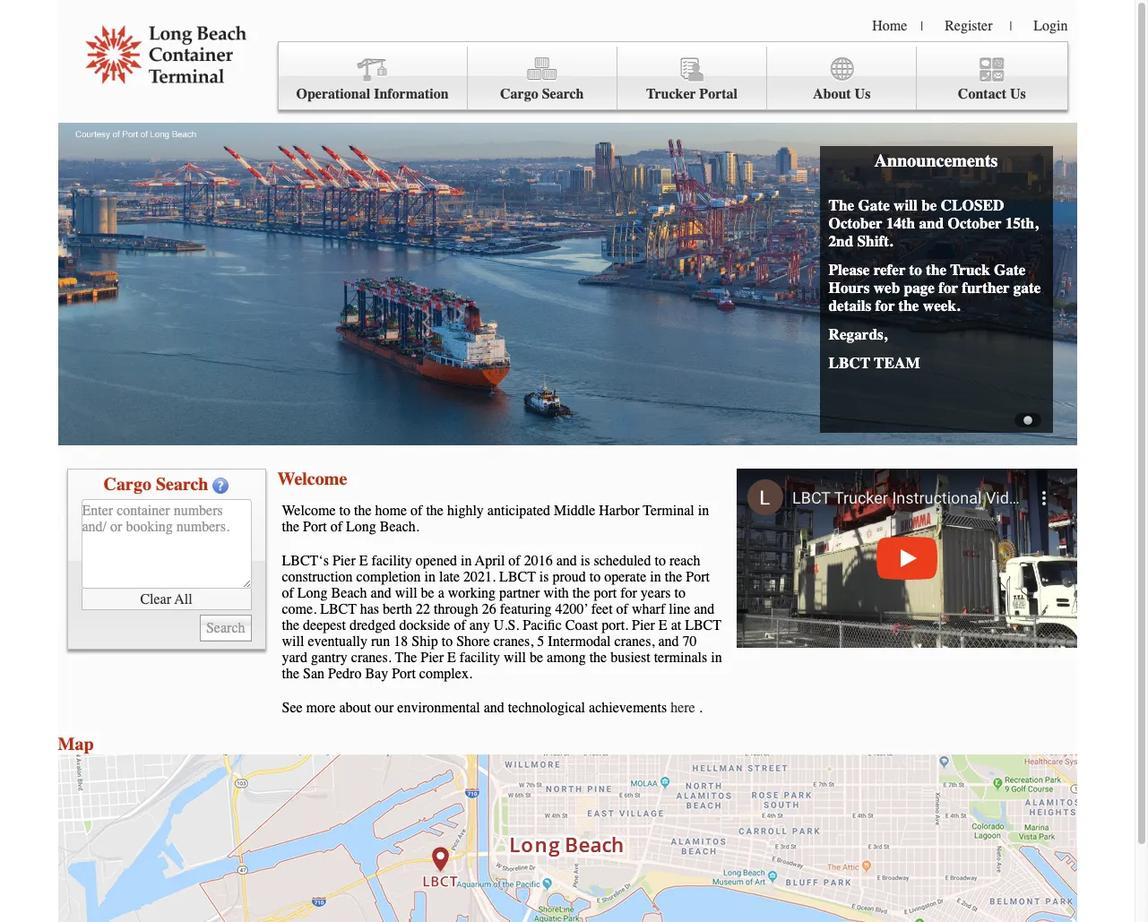 Task type: vqa. For each thing, say whether or not it's contained in the screenshot.
'Library' in CORPORATE MESSAGES TERMINAL OVERVIEW FACILITY INFORMATION SAFETY AND SECURITY INFORMATION TECHNOLOGY MEDIA LIBRARY
no



Task type: describe. For each thing, give the bounding box(es) containing it.
has
[[360, 601, 379, 618]]

portal
[[699, 86, 738, 102]]

the up line
[[665, 569, 682, 585]]

further
[[962, 279, 1010, 297]]

search inside the cargo search link
[[542, 86, 584, 102]]

a
[[438, 585, 444, 601]]

u.s.
[[494, 618, 519, 634]]

the left week.
[[899, 297, 919, 315]]

Enter container numbers and/ or booking numbers. text field
[[81, 499, 251, 589]]

come.
[[282, 601, 317, 618]]

announcements
[[874, 151, 998, 171]]

highly
[[447, 503, 484, 519]]

beach.
[[380, 519, 419, 535]]

will left 5
[[504, 650, 526, 666]]

cranes.
[[351, 650, 391, 666]]

with
[[544, 585, 569, 601]]

port
[[594, 585, 617, 601]]

please
[[829, 261, 870, 279]]

week.
[[923, 297, 960, 315]]

team
[[874, 354, 920, 372]]

dredged
[[350, 618, 396, 634]]

in right operate
[[650, 569, 661, 585]]

working
[[448, 585, 496, 601]]

login link
[[1034, 18, 1068, 34]]

coast
[[565, 618, 598, 634]]

beach
[[331, 585, 367, 601]]

18
[[394, 634, 408, 650]]

lbct up featuring
[[499, 569, 536, 585]]

the inside the gate will be closed october 14th and october 15th, 2nd shift.
[[829, 196, 854, 214]]

1 horizontal spatial port
[[392, 666, 416, 682]]

truck
[[950, 261, 990, 279]]

1 vertical spatial pier
[[632, 618, 655, 634]]

cargo search link
[[468, 47, 617, 110]]

4200'
[[555, 601, 588, 618]]

login
[[1034, 18, 1068, 34]]

at
[[671, 618, 681, 634]]

lbct's pier e facility opened in april of 2016 and is scheduled to reach construction completion in late 2021.  lbct is proud to operate in the port of long beach and will be a working partner with the port for years to come.  lbct has berth 22 through 26 featuring 4200' feet of wharf line and the deepest dredged dockside of any u.s. pacific coast port. pier e at lbct will eventually run 18 ship to shore cranes, 5 intermodal cranes, and 70 yard gantry cranes. the pier e facility will be among the busiest terminals in the san pedro bay port complex.
[[282, 553, 722, 682]]

complex.
[[419, 666, 472, 682]]

for inside 'lbct's pier e facility opened in april of 2016 and is scheduled to reach construction completion in late 2021.  lbct is proud to operate in the port of long beach and will be a working partner with the port for years to come.  lbct has berth 22 through 26 featuring 4200' feet of wharf line and the deepest dredged dockside of any u.s. pacific coast port. pier e at lbct will eventually run 18 ship to shore cranes, 5 intermodal cranes, and 70 yard gantry cranes. the pier e facility will be among the busiest terminals in the san pedro bay port complex.'
[[620, 585, 637, 601]]

2 | from the left
[[1010, 19, 1012, 34]]

details
[[829, 297, 871, 315]]

technological
[[508, 700, 585, 716]]

harbor
[[599, 503, 640, 519]]

pedro
[[328, 666, 362, 682]]

home
[[872, 18, 907, 34]]

shore
[[456, 634, 490, 650]]

us for contact us
[[1010, 86, 1026, 102]]

2 horizontal spatial for
[[939, 279, 958, 297]]

1 october from the left
[[829, 214, 882, 232]]

yard
[[282, 650, 307, 666]]

hours
[[829, 279, 870, 297]]

opened
[[416, 553, 457, 569]]

trucker portal
[[646, 86, 738, 102]]

the inside 'lbct's pier e facility opened in april of 2016 and is scheduled to reach construction completion in late 2021.  lbct is proud to operate in the port of long beach and will be a working partner with the port for years to come.  lbct has berth 22 through 26 featuring 4200' feet of wharf line and the deepest dredged dockside of any u.s. pacific coast port. pier e at lbct will eventually run 18 ship to shore cranes, 5 intermodal cranes, and 70 yard gantry cranes. the pier e facility will be among the busiest terminals in the san pedro bay port complex.'
[[395, 650, 417, 666]]

of right home
[[411, 503, 423, 519]]

cargo inside menu bar
[[500, 86, 538, 102]]

proud
[[552, 569, 586, 585]]

in left the late
[[424, 569, 436, 585]]

5
[[537, 634, 544, 650]]

busiest
[[611, 650, 650, 666]]

map
[[58, 734, 94, 755]]

0 vertical spatial facility
[[372, 553, 412, 569]]

about
[[813, 86, 851, 102]]

april
[[475, 553, 505, 569]]

0 horizontal spatial is
[[539, 569, 549, 585]]

through
[[434, 601, 478, 618]]

in right the late
[[461, 553, 472, 569]]

1 horizontal spatial is
[[581, 553, 590, 569]]

and left technological in the bottom of the page
[[484, 700, 505, 716]]

more
[[306, 700, 336, 716]]

middle
[[554, 503, 595, 519]]

trucker portal link
[[617, 47, 767, 110]]

2 october from the left
[[948, 214, 1002, 232]]

dockside
[[399, 618, 450, 634]]

and left 70
[[658, 634, 679, 650]]

berth
[[383, 601, 412, 618]]

bay
[[365, 666, 388, 682]]

environmental
[[397, 700, 480, 716]]

refer
[[874, 261, 906, 279]]

late
[[439, 569, 460, 585]]

eventually
[[308, 634, 368, 650]]

0 horizontal spatial search
[[156, 474, 208, 495]]

about us
[[813, 86, 871, 102]]

run
[[371, 634, 390, 650]]

ship
[[412, 634, 438, 650]]

register link
[[945, 18, 993, 34]]

see
[[282, 700, 303, 716]]

be inside the gate will be closed october 14th and october 15th, 2nd shift.
[[922, 196, 937, 214]]

1 vertical spatial cargo
[[104, 474, 151, 495]]

1 vertical spatial port
[[686, 569, 710, 585]]

and right line
[[694, 601, 715, 618]]

welcome to the home of the highly anticipated middle harbor terminal in the port of long beach.
[[282, 503, 709, 535]]

1 horizontal spatial cargo search
[[500, 86, 584, 102]]

lbct down the regards,​ in the right of the page
[[829, 354, 871, 372]]

wharf
[[632, 601, 665, 618]]

closed
[[941, 196, 1004, 214]]

1 horizontal spatial be
[[530, 650, 543, 666]]

.
[[699, 700, 702, 716]]

of down lbct's
[[282, 585, 294, 601]]

shift.
[[857, 232, 893, 250]]

feet
[[591, 601, 613, 618]]

port.
[[602, 618, 628, 634]]

the gate will be closed october 14th and october 15th, 2nd shift.
[[829, 196, 1038, 250]]

port inside welcome to the home of the highly anticipated middle harbor terminal in the port of long beach.
[[303, 519, 327, 535]]

to inside please refer to the truck gate hours web page for further gate details for the week.
[[909, 261, 922, 279]]

lbct's
[[282, 553, 329, 569]]

the left home
[[354, 503, 372, 519]]

the up the yard
[[282, 618, 299, 634]]

14th and
[[886, 214, 944, 232]]

scheduled
[[594, 553, 651, 569]]

to inside welcome to the home of the highly anticipated middle harbor terminal in the port of long beach.
[[339, 503, 350, 519]]

1 horizontal spatial for
[[875, 297, 895, 315]]

completion
[[356, 569, 421, 585]]

operational
[[296, 86, 370, 102]]



Task type: locate. For each thing, give the bounding box(es) containing it.
0 vertical spatial port
[[303, 519, 327, 535]]

0 horizontal spatial gate
[[858, 196, 890, 214]]

facility
[[372, 553, 412, 569], [460, 650, 500, 666]]

1 horizontal spatial october
[[948, 214, 1002, 232]]

line
[[669, 601, 690, 618]]

2 horizontal spatial pier
[[632, 618, 655, 634]]

about us link
[[767, 47, 917, 110]]

the right run
[[395, 650, 417, 666]]

gate up shift.
[[858, 196, 890, 214]]

0 horizontal spatial |
[[921, 19, 923, 34]]

0 vertical spatial search
[[542, 86, 584, 102]]

for right port
[[620, 585, 637, 601]]

0 horizontal spatial be
[[421, 585, 434, 601]]

pier up beach
[[332, 553, 356, 569]]

1 vertical spatial facility
[[460, 650, 500, 666]]

0 horizontal spatial for
[[620, 585, 637, 601]]

2021.
[[464, 569, 496, 585]]

1 horizontal spatial e
[[447, 650, 456, 666]]

deepest
[[303, 618, 346, 634]]

lbct right at
[[685, 618, 721, 634]]

15th,
[[1005, 214, 1038, 232]]

will left a
[[395, 585, 417, 601]]

of right feet
[[616, 601, 628, 618]]

0 vertical spatial long
[[346, 519, 376, 535]]

0 vertical spatial gate
[[858, 196, 890, 214]]

2 vertical spatial e
[[447, 650, 456, 666]]

welcome inside welcome to the home of the highly anticipated middle harbor terminal in the port of long beach.
[[282, 503, 336, 519]]

be
[[922, 196, 937, 214], [421, 585, 434, 601], [530, 650, 543, 666]]

of left 'any' on the bottom
[[454, 618, 466, 634]]

the up 2nd
[[829, 196, 854, 214]]

be left a
[[421, 585, 434, 601]]

0 vertical spatial e
[[359, 553, 368, 569]]

about
[[339, 700, 371, 716]]

the
[[926, 261, 947, 279], [899, 297, 919, 315], [354, 503, 372, 519], [426, 503, 444, 519], [282, 519, 299, 535], [665, 569, 682, 585], [573, 585, 590, 601], [282, 618, 299, 634], [589, 650, 607, 666], [282, 666, 299, 682]]

1 horizontal spatial cargo
[[500, 86, 538, 102]]

1 horizontal spatial gate
[[994, 261, 1026, 279]]

cargo
[[500, 86, 538, 102], [104, 474, 151, 495]]

0 horizontal spatial e
[[359, 553, 368, 569]]

intermodal
[[548, 634, 611, 650]]

register
[[945, 18, 993, 34]]

e left at
[[659, 618, 667, 634]]

port
[[303, 519, 327, 535], [686, 569, 710, 585], [392, 666, 416, 682]]

0 horizontal spatial cargo search
[[104, 474, 208, 495]]

1 vertical spatial cargo search
[[104, 474, 208, 495]]

featuring
[[500, 601, 552, 618]]

facility down beach. at the bottom left of the page
[[372, 553, 412, 569]]

the right among
[[589, 650, 607, 666]]

port up lbct's
[[303, 519, 327, 535]]

1 horizontal spatial the
[[829, 196, 854, 214]]

0 horizontal spatial the
[[395, 650, 417, 666]]

menu bar containing operational information
[[277, 41, 1068, 110]]

None submit
[[200, 615, 251, 642]]

us right contact on the right top of the page
[[1010, 86, 1026, 102]]

26
[[482, 601, 496, 618]]

clear all button
[[81, 589, 251, 610]]

2 vertical spatial pier
[[421, 650, 444, 666]]

in inside welcome to the home of the highly anticipated middle harbor terminal in the port of long beach.
[[698, 503, 709, 519]]

to left reach
[[655, 553, 666, 569]]

long inside 'lbct's pier e facility opened in april of 2016 and is scheduled to reach construction completion in late 2021.  lbct is proud to operate in the port of long beach and will be a working partner with the port for years to come.  lbct has berth 22 through 26 featuring 4200' feet of wharf line and the deepest dredged dockside of any u.s. pacific coast port. pier e at lbct will eventually run 18 ship to shore cranes, 5 intermodal cranes, and 70 yard gantry cranes. the pier e facility will be among the busiest terminals in the san pedro bay port complex.'
[[297, 585, 328, 601]]

will
[[894, 196, 918, 214], [395, 585, 417, 601], [282, 634, 304, 650], [504, 650, 526, 666]]

0 vertical spatial be
[[922, 196, 937, 214]]

operational information
[[296, 86, 449, 102]]

the left the san
[[282, 666, 299, 682]]

san
[[303, 666, 325, 682]]

be left among
[[530, 650, 543, 666]]

october up please
[[829, 214, 882, 232]]

cranes,
[[493, 634, 534, 650], [614, 634, 655, 650]]

the left highly
[[426, 503, 444, 519]]

welcome for welcome to the home of the highly anticipated middle harbor terminal in the port of long beach.
[[282, 503, 336, 519]]

us right "about"
[[855, 86, 871, 102]]

1 vertical spatial gate
[[994, 261, 1026, 279]]

search
[[542, 86, 584, 102], [156, 474, 208, 495]]

among
[[547, 650, 586, 666]]

| left login
[[1010, 19, 1012, 34]]

gate inside the gate will be closed october 14th and october 15th, 2nd shift.
[[858, 196, 890, 214]]

2nd
[[829, 232, 854, 250]]

long inside welcome to the home of the highly anticipated middle harbor terminal in the port of long beach.
[[346, 519, 376, 535]]

2 horizontal spatial be
[[922, 196, 937, 214]]

reach
[[669, 553, 701, 569]]

operational information link
[[278, 47, 468, 110]]

trucker
[[646, 86, 696, 102]]

0 horizontal spatial october
[[829, 214, 882, 232]]

is left scheduled
[[581, 553, 590, 569]]

to right ship
[[442, 634, 453, 650]]

page
[[904, 279, 935, 297]]

us inside "link"
[[855, 86, 871, 102]]

and right 2016 on the bottom of the page
[[556, 553, 577, 569]]

1 horizontal spatial us
[[1010, 86, 1026, 102]]

anticipated
[[487, 503, 550, 519]]

lbct team
[[829, 354, 920, 372]]

will down announcements
[[894, 196, 918, 214]]

will down come.
[[282, 634, 304, 650]]

port up line
[[686, 569, 710, 585]]

our
[[375, 700, 394, 716]]

0 vertical spatial pier
[[332, 553, 356, 569]]

to right refer
[[909, 261, 922, 279]]

the
[[829, 196, 854, 214], [395, 650, 417, 666]]

achievements
[[589, 700, 667, 716]]

2016
[[524, 553, 553, 569]]

home
[[375, 503, 407, 519]]

the left truck
[[926, 261, 947, 279]]

1 | from the left
[[921, 19, 923, 34]]

1 horizontal spatial facility
[[460, 650, 500, 666]]

clear all
[[140, 591, 192, 607]]

terminals
[[654, 650, 707, 666]]

all
[[174, 591, 192, 607]]

0 vertical spatial welcome
[[277, 469, 347, 489]]

contact
[[958, 86, 1007, 102]]

1 horizontal spatial cranes,
[[614, 634, 655, 650]]

of left 2016 on the bottom of the page
[[509, 553, 520, 569]]

any
[[469, 618, 490, 634]]

1 horizontal spatial pier
[[421, 650, 444, 666]]

0 horizontal spatial us
[[855, 86, 871, 102]]

menu bar
[[277, 41, 1068, 110]]

1 vertical spatial welcome
[[282, 503, 336, 519]]

2 vertical spatial be
[[530, 650, 543, 666]]

gate inside please refer to the truck gate hours web page for further gate details for the week.
[[994, 261, 1026, 279]]

and right beach
[[371, 585, 391, 601]]

web
[[874, 279, 900, 297]]

port right bay
[[392, 666, 416, 682]]

1 horizontal spatial |
[[1010, 19, 1012, 34]]

terminal
[[643, 503, 694, 519]]

to right proud
[[590, 569, 601, 585]]

of up construction
[[330, 519, 342, 535]]

will inside the gate will be closed october 14th and october 15th, 2nd shift.
[[894, 196, 918, 214]]

is left proud
[[539, 569, 549, 585]]

0 vertical spatial the
[[829, 196, 854, 214]]

the up lbct's
[[282, 519, 299, 535]]

contact us link
[[917, 47, 1067, 110]]

0 horizontal spatial port
[[303, 519, 327, 535]]

1 horizontal spatial search
[[542, 86, 584, 102]]

1 us from the left
[[855, 86, 871, 102]]

1 vertical spatial e
[[659, 618, 667, 634]]

1 vertical spatial search
[[156, 474, 208, 495]]

pier right the port.
[[632, 618, 655, 634]]

the left port
[[573, 585, 590, 601]]

cargo search
[[500, 86, 584, 102], [104, 474, 208, 495]]

gate right truck
[[994, 261, 1026, 279]]

long down lbct's
[[297, 585, 328, 601]]

0 horizontal spatial cargo
[[104, 474, 151, 495]]

operate
[[604, 569, 646, 585]]

october
[[829, 214, 882, 232], [948, 214, 1002, 232]]

cranes, down wharf
[[614, 634, 655, 650]]

facility down 'any' on the bottom
[[460, 650, 500, 666]]

70
[[683, 634, 697, 650]]

lbct left has in the bottom left of the page
[[320, 601, 357, 618]]

0 horizontal spatial cranes,
[[493, 634, 534, 650]]

see more about our environmental and technological achievements here .
[[282, 700, 702, 716]]

here
[[671, 700, 695, 716]]

gate
[[1014, 279, 1041, 297]]

for right details
[[875, 297, 895, 315]]

long left beach. at the bottom left of the page
[[346, 519, 376, 535]]

in right 70
[[711, 650, 722, 666]]

to left home
[[339, 503, 350, 519]]

construction
[[282, 569, 353, 585]]

1 cranes, from the left
[[493, 634, 534, 650]]

gantry
[[311, 650, 348, 666]]

regards,​
[[829, 325, 887, 343]]

1 vertical spatial the
[[395, 650, 417, 666]]

october up truck
[[948, 214, 1002, 232]]

is
[[581, 553, 590, 569], [539, 569, 549, 585]]

to right 'years'
[[675, 585, 686, 601]]

years
[[641, 585, 671, 601]]

us for about us
[[855, 86, 871, 102]]

clear
[[140, 591, 171, 607]]

e up beach
[[359, 553, 368, 569]]

home link
[[872, 18, 907, 34]]

welcome for welcome
[[277, 469, 347, 489]]

for right 'page'
[[939, 279, 958, 297]]

2 horizontal spatial e
[[659, 618, 667, 634]]

2 cranes, from the left
[[614, 634, 655, 650]]

lbct
[[829, 354, 871, 372], [499, 569, 536, 585], [320, 601, 357, 618], [685, 618, 721, 634]]

e left shore at the left
[[447, 650, 456, 666]]

1 horizontal spatial long
[[346, 519, 376, 535]]

please refer to the truck gate hours web page for further gate details for the week.
[[829, 261, 1041, 315]]

partner
[[499, 585, 540, 601]]

2 horizontal spatial port
[[686, 569, 710, 585]]

1 vertical spatial be
[[421, 585, 434, 601]]

1 vertical spatial long
[[297, 585, 328, 601]]

pier down dockside
[[421, 650, 444, 666]]

0 vertical spatial cargo
[[500, 86, 538, 102]]

to
[[909, 261, 922, 279], [339, 503, 350, 519], [655, 553, 666, 569], [590, 569, 601, 585], [675, 585, 686, 601], [442, 634, 453, 650]]

22
[[416, 601, 430, 618]]

0 horizontal spatial facility
[[372, 553, 412, 569]]

2 vertical spatial port
[[392, 666, 416, 682]]

in right terminal
[[698, 503, 709, 519]]

long
[[346, 519, 376, 535], [297, 585, 328, 601]]

| right home link
[[921, 19, 923, 34]]

2 us from the left
[[1010, 86, 1026, 102]]

0 horizontal spatial pier
[[332, 553, 356, 569]]

pacific
[[523, 618, 562, 634]]

here link
[[671, 700, 695, 716]]

0 horizontal spatial long
[[297, 585, 328, 601]]

cranes, left 5
[[493, 634, 534, 650]]

us
[[855, 86, 871, 102], [1010, 86, 1026, 102]]

0 vertical spatial cargo search
[[500, 86, 584, 102]]

information
[[374, 86, 449, 102]]

pier
[[332, 553, 356, 569], [632, 618, 655, 634], [421, 650, 444, 666]]

be left closed
[[922, 196, 937, 214]]



